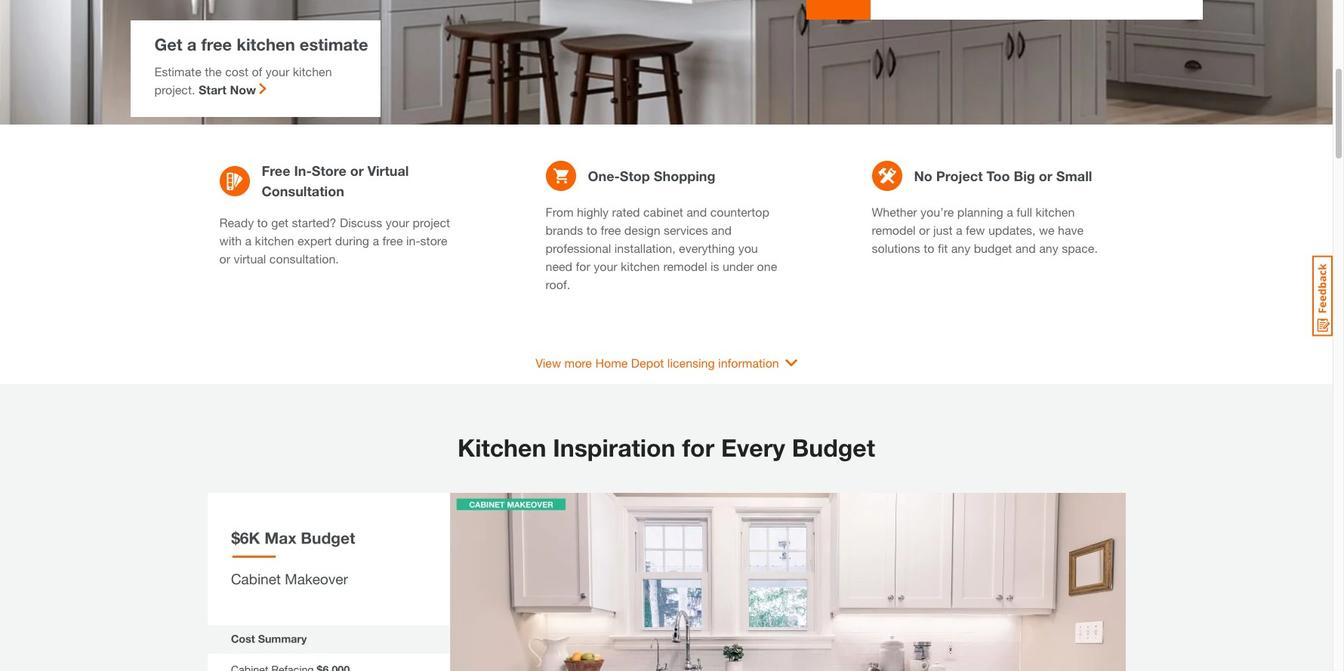 Task type: describe. For each thing, give the bounding box(es) containing it.
kitchen inside ready to get started? discuss your project with a kitchen expert during a free in-store or virtual consultation.
[[255, 233, 294, 248]]

whether
[[872, 205, 917, 219]]

with
[[219, 233, 242, 248]]

free in-store or virtual consultation
[[262, 162, 409, 199]]

a left full at the top right of the page
[[1007, 205, 1013, 219]]

everything
[[679, 241, 735, 255]]

countertop
[[710, 205, 769, 219]]

a right the with at left
[[245, 233, 252, 248]]

cabinet
[[643, 205, 683, 219]]

of
[[252, 64, 262, 79]]

virtual
[[368, 162, 409, 179]]

kitchen inspiration for every budget
[[458, 433, 875, 462]]

get a free kitchen estimate
[[154, 35, 368, 54]]

store
[[420, 233, 447, 248]]

estimate
[[300, 35, 368, 54]]

your inside estimate the cost of your kitchen project.
[[266, 64, 289, 79]]

need
[[546, 259, 572, 273]]

now
[[230, 82, 256, 97]]

consultation.
[[269, 251, 339, 266]]

services
[[664, 223, 708, 237]]

kitchen inside from highly rated cabinet and countertop brands to free design services and professional installation, everything you need for your kitchen remodel is under one roof.
[[621, 259, 660, 273]]

0 horizontal spatial free
[[201, 35, 232, 54]]

more
[[564, 356, 592, 370]]

too
[[987, 167, 1010, 184]]

small
[[1056, 167, 1092, 184]]

get
[[154, 35, 182, 54]]

1 any from the left
[[951, 241, 971, 255]]

solutions
[[872, 241, 920, 255]]

get
[[271, 215, 289, 230]]

whether you're planning a full kitchen remodel or just a few updates, we have solutions to fit any budget and any space.
[[872, 205, 1098, 255]]

or right the big at right
[[1039, 167, 1053, 184]]

no project too big or small
[[914, 167, 1092, 184]]

from highly rated cabinet and countertop brands to free design services and professional installation, everything you need for your kitchen remodel is under one roof.
[[546, 205, 777, 292]]

from
[[546, 205, 574, 219]]

design
[[624, 223, 660, 237]]

ready to get started? discuss your project with a kitchen expert during a free in-store or virtual consultation.
[[219, 215, 450, 266]]

free inside ready to get started? discuss your project with a kitchen expert during a free in-store or virtual consultation.
[[383, 233, 403, 248]]

budget
[[974, 241, 1012, 255]]

shopping
[[654, 167, 716, 184]]

kitchen inside "whether you're planning a full kitchen remodel or just a few updates, we have solutions to fit any budget and any space."
[[1036, 205, 1075, 219]]

no
[[914, 167, 933, 184]]

discuss
[[340, 215, 382, 230]]

to inside ready to get started? discuss your project with a kitchen expert during a free in-store or virtual consultation.
[[257, 215, 268, 230]]

you're
[[921, 205, 954, 219]]

0 horizontal spatial and
[[687, 205, 707, 219]]

is
[[711, 259, 719, 273]]

estimate
[[154, 64, 201, 79]]

estimate the cost of your kitchen project.
[[154, 64, 332, 97]]

free
[[262, 162, 290, 179]]

to inside from highly rated cabinet and countertop brands to free design services and professional installation, everything you need for your kitchen remodel is under one roof.
[[587, 223, 597, 237]]

big
[[1014, 167, 1035, 184]]

ready
[[219, 215, 254, 230]]

highly
[[577, 205, 609, 219]]

just
[[933, 223, 953, 237]]

1 vertical spatial and
[[711, 223, 732, 237]]

start now link
[[199, 81, 267, 99]]

consultation
[[262, 183, 344, 199]]

updates,
[[988, 223, 1036, 237]]

to inside "whether you're planning a full kitchen remodel or just a few updates, we have solutions to fit any budget and any space."
[[924, 241, 935, 255]]

professional
[[546, 241, 611, 255]]

expert
[[297, 233, 332, 248]]

or inside "whether you're planning a full kitchen remodel or just a few updates, we have solutions to fit any budget and any space."
[[919, 223, 930, 237]]

rated
[[612, 205, 640, 219]]

kitchen up of
[[237, 35, 295, 54]]

kitchen gallery 1 desktop image
[[207, 493, 1126, 671]]

one
[[757, 259, 777, 273]]

budget
[[792, 433, 875, 462]]

licensing
[[667, 356, 715, 370]]

feedback link image
[[1313, 255, 1333, 337]]

kitchen
[[458, 433, 546, 462]]

start now
[[199, 82, 256, 97]]



Task type: vqa. For each thing, say whether or not it's contained in the screenshot.
the rightmost How It Works
no



Task type: locate. For each thing, give the bounding box(es) containing it.
view more home depot licensing information
[[536, 356, 779, 370]]

1 horizontal spatial any
[[1039, 241, 1059, 255]]

2 horizontal spatial free
[[601, 223, 621, 237]]

cost
[[225, 64, 248, 79]]

view
[[536, 356, 561, 370]]

kitchen inside estimate the cost of your kitchen project.
[[293, 64, 332, 79]]

start
[[199, 82, 227, 97]]

your
[[266, 64, 289, 79], [386, 215, 409, 230], [594, 259, 617, 273]]

we
[[1039, 223, 1055, 237]]

2 any from the left
[[1039, 241, 1059, 255]]

few
[[966, 223, 985, 237]]

1 horizontal spatial remodel
[[872, 223, 916, 237]]

1 vertical spatial for
[[682, 433, 714, 462]]

project.
[[154, 82, 195, 97]]

or left just
[[919, 223, 930, 237]]

every
[[721, 433, 785, 462]]

for
[[576, 259, 590, 273], [682, 433, 714, 462]]

remodel inside from highly rated cabinet and countertop brands to free design services and professional installation, everything you need for your kitchen remodel is under one roof.
[[663, 259, 707, 273]]

2 horizontal spatial and
[[1016, 241, 1036, 255]]

project
[[936, 167, 983, 184]]

to
[[257, 215, 268, 230], [587, 223, 597, 237], [924, 241, 935, 255]]

have
[[1058, 223, 1084, 237]]

kitchen up we
[[1036, 205, 1075, 219]]

0 horizontal spatial your
[[266, 64, 289, 79]]

free left in-
[[383, 233, 403, 248]]

planning
[[957, 205, 1003, 219]]

for left the every
[[682, 433, 714, 462]]

the
[[205, 64, 222, 79]]

kitchen down get
[[255, 233, 294, 248]]

depot
[[631, 356, 664, 370]]

1 horizontal spatial for
[[682, 433, 714, 462]]

in-
[[406, 233, 420, 248]]

2 horizontal spatial to
[[924, 241, 935, 255]]

for inside from highly rated cabinet and countertop brands to free design services and professional installation, everything you need for your kitchen remodel is under one roof.
[[576, 259, 590, 273]]

or down the with at left
[[219, 251, 230, 266]]

started?
[[292, 215, 336, 230]]

remodel down whether
[[872, 223, 916, 237]]

to down highly
[[587, 223, 597, 237]]

2 horizontal spatial your
[[594, 259, 617, 273]]

1 horizontal spatial free
[[383, 233, 403, 248]]

kitchen down estimate
[[293, 64, 332, 79]]

during
[[335, 233, 369, 248]]

to left fit
[[924, 241, 935, 255]]

0 vertical spatial remodel
[[872, 223, 916, 237]]

your down professional
[[594, 259, 617, 273]]

0 horizontal spatial any
[[951, 241, 971, 255]]

and up everything
[[711, 223, 732, 237]]

free up the
[[201, 35, 232, 54]]

any down we
[[1039, 241, 1059, 255]]

you
[[738, 241, 758, 255]]

stop
[[620, 167, 650, 184]]

any right fit
[[951, 241, 971, 255]]

space.
[[1062, 241, 1098, 255]]

your inside from highly rated cabinet and countertop brands to free design services and professional installation, everything you need for your kitchen remodel is under one roof.
[[594, 259, 617, 273]]

information
[[718, 356, 779, 370]]

store
[[312, 162, 347, 179]]

and up services
[[687, 205, 707, 219]]

fit
[[938, 241, 948, 255]]

remodel down everything
[[663, 259, 707, 273]]

or inside free in-store or virtual consultation
[[350, 162, 364, 179]]

kitchen down installation,
[[621, 259, 660, 273]]

0 horizontal spatial for
[[576, 259, 590, 273]]

your inside ready to get started? discuss your project with a kitchen expert during a free in-store or virtual consultation.
[[386, 215, 409, 230]]

or inside ready to get started? discuss your project with a kitchen expert during a free in-store or virtual consultation.
[[219, 251, 230, 266]]

a down discuss
[[373, 233, 379, 248]]

1 horizontal spatial to
[[587, 223, 597, 237]]

a left the few
[[956, 223, 963, 237]]

one-
[[588, 167, 620, 184]]

free
[[201, 35, 232, 54], [601, 223, 621, 237], [383, 233, 403, 248]]

your up in-
[[386, 215, 409, 230]]

0 horizontal spatial to
[[257, 215, 268, 230]]

1 horizontal spatial and
[[711, 223, 732, 237]]

and inside "whether you're planning a full kitchen remodel or just a few updates, we have solutions to fit any budget and any space."
[[1016, 241, 1036, 255]]

a right get
[[187, 35, 197, 54]]

1 vertical spatial your
[[386, 215, 409, 230]]

2 vertical spatial and
[[1016, 241, 1036, 255]]

project
[[413, 215, 450, 230]]

brands
[[546, 223, 583, 237]]

your right of
[[266, 64, 289, 79]]

roof.
[[546, 277, 570, 292]]

0 horizontal spatial remodel
[[663, 259, 707, 273]]

and down the updates,
[[1016, 241, 1036, 255]]

in-
[[294, 162, 312, 179]]

free inside from highly rated cabinet and countertop brands to free design services and professional installation, everything you need for your kitchen remodel is under one roof.
[[601, 223, 621, 237]]

remodel inside "whether you're planning a full kitchen remodel or just a few updates, we have solutions to fit any budget and any space."
[[872, 223, 916, 237]]

0 vertical spatial for
[[576, 259, 590, 273]]

home
[[595, 356, 628, 370]]

and
[[687, 205, 707, 219], [711, 223, 732, 237], [1016, 241, 1036, 255]]

0 vertical spatial your
[[266, 64, 289, 79]]

2 vertical spatial your
[[594, 259, 617, 273]]

remodel
[[872, 223, 916, 237], [663, 259, 707, 273]]

one-stop shopping
[[588, 167, 716, 184]]

0 vertical spatial and
[[687, 205, 707, 219]]

to left get
[[257, 215, 268, 230]]

or right store
[[350, 162, 364, 179]]

virtual
[[234, 251, 266, 266]]

a
[[187, 35, 197, 54], [1007, 205, 1013, 219], [956, 223, 963, 237], [245, 233, 252, 248], [373, 233, 379, 248]]

under
[[723, 259, 754, 273]]

full
[[1017, 205, 1032, 219]]

for down professional
[[576, 259, 590, 273]]

kitchen
[[237, 35, 295, 54], [293, 64, 332, 79], [1036, 205, 1075, 219], [255, 233, 294, 248], [621, 259, 660, 273]]

1 horizontal spatial your
[[386, 215, 409, 230]]

inspiration
[[553, 433, 676, 462]]

free down rated on the left
[[601, 223, 621, 237]]

installation,
[[615, 241, 676, 255]]

1 vertical spatial remodel
[[663, 259, 707, 273]]

or
[[350, 162, 364, 179], [1039, 167, 1053, 184], [919, 223, 930, 237], [219, 251, 230, 266]]

any
[[951, 241, 971, 255], [1039, 241, 1059, 255]]



